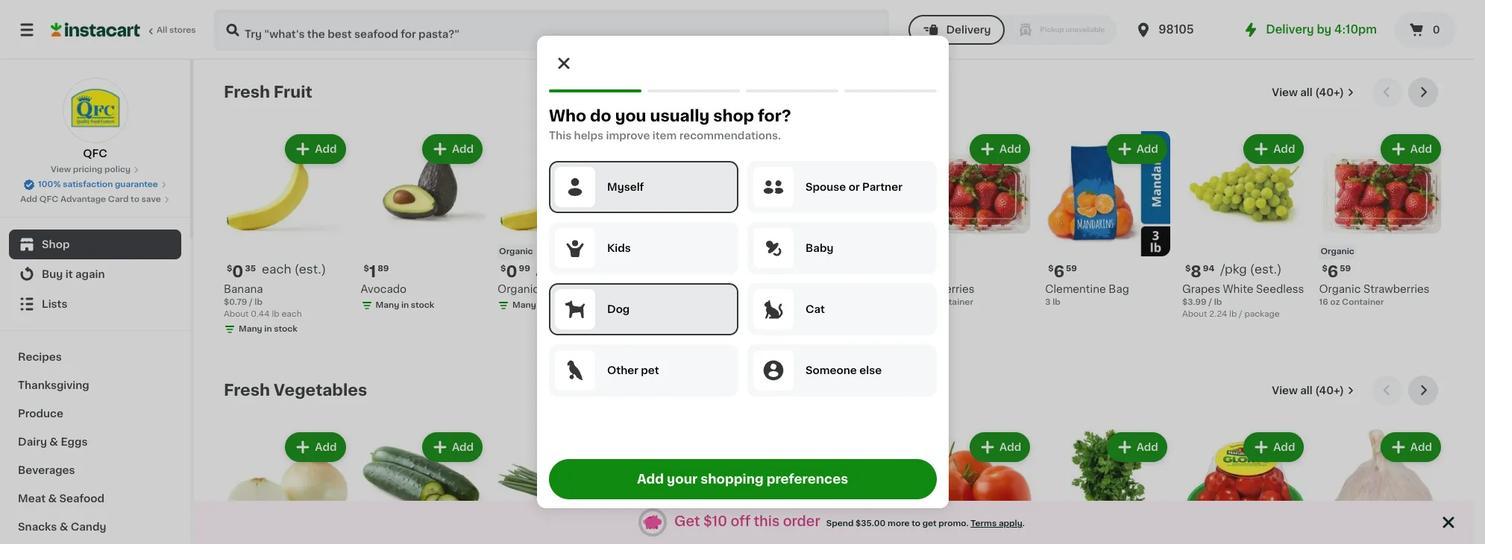 Task type: vqa. For each thing, say whether or not it's contained in the screenshot.
the About within "Banana $0.79 / Lb About 0.44 Lb Each"
yes



Task type: describe. For each thing, give the bounding box(es) containing it.
limes
[[635, 284, 666, 294]]

apple
[[835, 284, 866, 294]]

eggs
[[61, 437, 88, 448]]

bag
[[1109, 284, 1130, 294]]

many down 0.59
[[787, 325, 810, 333]]

who
[[549, 108, 586, 124]]

else
[[860, 366, 882, 376]]

lb up 0.59
[[804, 298, 812, 306]]

all stores link
[[51, 9, 197, 51]]

4
[[917, 264, 928, 280]]

add your shopping preferences element
[[537, 36, 949, 509]]

0.44
[[251, 310, 270, 318]]

view all (40+) button for fresh vegetables
[[1267, 376, 1361, 406]]

view pricing policy link
[[51, 164, 140, 176]]

lb right 2.24
[[1230, 310, 1238, 318]]

in down 0.59
[[812, 325, 820, 333]]

all stores
[[157, 26, 196, 34]]

dairy
[[18, 437, 47, 448]]

(est.) for 1
[[837, 263, 869, 275]]

recipes
[[18, 352, 62, 363]]

$ 0 99 /lb
[[501, 263, 552, 280]]

$ inside $ 1 89
[[364, 265, 369, 273]]

banana $0.79 / lb about 0.44 lb each
[[224, 284, 302, 318]]

fresh for fresh fruit
[[224, 84, 270, 100]]

many down avocado at the bottom of the page
[[376, 301, 399, 309]]

each down baby in the right top of the page
[[805, 263, 834, 275]]

grapes   white seedless $3.99 / lb about 2.24 lb / package
[[1183, 284, 1305, 318]]

strawberries 16 oz container
[[909, 284, 975, 306]]

$ 1 75
[[775, 264, 799, 280]]

instacart logo image
[[51, 21, 140, 39]]

container inside organic strawberries 16 oz container
[[1343, 298, 1385, 306]]

0 inside 0 button
[[1433, 25, 1441, 35]]

qfc logo image
[[62, 78, 128, 143]]

organic banana
[[498, 284, 581, 294]]

order
[[783, 516, 821, 530]]

each inside honeycrisp apple $2.99 / lb about 0.59 lb each
[[830, 310, 850, 318]]

& for meat
[[48, 494, 57, 505]]

get $10 off this order spend $35.00 more to get promo. terms apply .
[[675, 516, 1025, 530]]

buy
[[42, 269, 63, 280]]

many in stock down 'organic banana'
[[513, 301, 572, 309]]

to inside get $10 off this order spend $35.00 more to get promo. terms apply .
[[912, 521, 921, 529]]

snacks & candy
[[18, 522, 106, 533]]

avocado
[[361, 284, 407, 294]]

item
[[653, 131, 677, 141]]

1 for $ 1 75
[[780, 264, 787, 280]]

each (est.) for 0
[[262, 263, 326, 275]]

many in stock down avocado at the bottom of the page
[[376, 301, 435, 309]]

cat
[[806, 304, 825, 315]]

view inside view pricing policy link
[[51, 166, 71, 174]]

99 inside 4 99
[[930, 265, 941, 273]]

usually
[[650, 108, 710, 124]]

delivery by 4:10pm
[[1267, 24, 1378, 35]]

it
[[66, 269, 73, 280]]

view all (40+) button for fresh fruit
[[1267, 78, 1361, 107]]

add inside button
[[637, 474, 664, 486]]

meat & seafood link
[[9, 485, 181, 513]]

more
[[888, 521, 910, 529]]

produce
[[18, 409, 63, 419]]

policy
[[105, 166, 131, 174]]

$ inside $ 1 75
[[775, 265, 780, 273]]

view all (40+) for fruit
[[1273, 87, 1345, 98]]

honeycrisp
[[772, 284, 833, 294]]

partner
[[862, 182, 903, 193]]

8
[[1191, 264, 1202, 280]]

seedless
[[1257, 284, 1305, 294]]

someone
[[806, 366, 857, 376]]

thanksgiving link
[[9, 372, 181, 400]]

other pet
[[607, 366, 659, 376]]

lb right 0.59
[[820, 310, 828, 318]]

add qfc advantage card to save
[[20, 196, 161, 204]]

$1.75 each (estimated) element
[[772, 262, 897, 282]]

buy it again link
[[9, 260, 181, 290]]

$ inside $ 0 35
[[227, 265, 232, 273]]

lists
[[42, 299, 68, 310]]

$ 1 89
[[364, 264, 389, 280]]

many down 'organic banana'
[[513, 301, 536, 309]]

package
[[1245, 310, 1280, 318]]

fruit
[[274, 84, 312, 100]]

$ inside the $ 0 79
[[638, 265, 643, 273]]

get
[[675, 516, 700, 530]]

(est.) for 8
[[1251, 263, 1282, 275]]

dairy & eggs link
[[9, 428, 181, 457]]

baby
[[806, 243, 834, 254]]

recipes link
[[9, 343, 181, 372]]

$0.35 each (estimated) element
[[224, 262, 349, 282]]

$8.94 per package (estimated) element
[[1183, 262, 1308, 282]]

in down avocado at the bottom of the page
[[401, 301, 409, 309]]

$3.99
[[1183, 298, 1207, 306]]

terms apply button
[[971, 519, 1023, 531]]

snacks & candy link
[[9, 513, 181, 542]]

again
[[75, 269, 105, 280]]

(40+) for fruit
[[1316, 87, 1345, 98]]

recommendations.
[[679, 131, 781, 141]]

you
[[615, 108, 646, 124]]

container inside strawberries 16 oz container
[[932, 298, 974, 306]]

$ 6 59 for clementine bag
[[1049, 264, 1078, 280]]

$ 6 59 for organic strawberries
[[1323, 264, 1352, 280]]

8 $ from the left
[[1323, 265, 1328, 273]]

59 for organic
[[1341, 265, 1352, 273]]

94
[[1204, 265, 1215, 273]]

(40+) for vegetables
[[1316, 386, 1345, 396]]

$ 0 79
[[638, 264, 667, 280]]

someone else
[[806, 366, 882, 376]]

apply
[[999, 521, 1023, 529]]

$ inside $ 0 99 /lb
[[501, 265, 506, 273]]

0 button
[[1396, 12, 1457, 48]]

organic inside organic strawberries 16 oz container
[[1320, 284, 1362, 294]]

delivery button
[[909, 15, 1005, 45]]

each inside banana $0.79 / lb about 0.44 lb each
[[282, 310, 302, 318]]

service type group
[[909, 15, 1117, 45]]

3
[[1046, 298, 1051, 306]]

product group containing 8
[[1183, 131, 1308, 321]]

card
[[108, 196, 129, 204]]

16 inside organic strawberries 16 oz container
[[1320, 298, 1329, 306]]

product group containing 4
[[909, 131, 1034, 309]]

delivery for delivery by 4:10pm
[[1267, 24, 1315, 35]]

$0.79
[[224, 298, 247, 306]]

75
[[789, 265, 799, 273]]

fresh vegetables
[[224, 383, 367, 399]]

/ up 2.24
[[1209, 298, 1213, 306]]

your
[[667, 474, 698, 486]]

grapes
[[1183, 284, 1221, 294]]

all
[[157, 26, 167, 34]]

each right 35
[[262, 263, 291, 275]]

6 for organic strawberries
[[1328, 264, 1339, 280]]

clementine bag 3 lb
[[1046, 284, 1130, 306]]

spend
[[827, 521, 854, 529]]

preferences
[[767, 474, 849, 486]]

this
[[549, 131, 571, 141]]

who do you usually shop for? this helps improve item recommendations.
[[549, 108, 791, 141]]

0.59
[[799, 310, 818, 318]]

$ 0 35
[[227, 264, 256, 280]]

oz inside organic strawberries 16 oz container
[[1331, 298, 1341, 306]]

& for snacks
[[59, 522, 68, 533]]

strawberries inside product group
[[909, 284, 975, 294]]



Task type: locate. For each thing, give the bounding box(es) containing it.
banana down $0.99 per pound element on the left
[[542, 284, 581, 294]]

1 container from the left
[[932, 298, 974, 306]]

1 horizontal spatial about
[[772, 310, 797, 318]]

1 horizontal spatial strawberries
[[1364, 284, 1430, 294]]

0 for $ 0 35
[[232, 264, 244, 280]]

seafood
[[59, 494, 104, 505]]

$10
[[704, 516, 728, 530]]

1 vertical spatial qfc
[[39, 196, 58, 204]]

0 horizontal spatial qfc
[[39, 196, 58, 204]]

99
[[519, 265, 530, 273], [930, 265, 941, 273]]

59 up clementine
[[1067, 265, 1078, 273]]

0 vertical spatial all
[[1301, 87, 1313, 98]]

1 $ 6 59 from the left
[[1049, 264, 1078, 280]]

lb right the 3 on the bottom right of page
[[1053, 298, 1061, 306]]

1 horizontal spatial each (est.)
[[805, 263, 869, 275]]

0 vertical spatial view
[[1273, 87, 1299, 98]]

lb inside clementine bag 3 lb
[[1053, 298, 1061, 306]]

1 left "89"
[[369, 264, 376, 280]]

&
[[49, 437, 58, 448], [48, 494, 57, 505], [59, 522, 68, 533]]

(est.) for 0
[[295, 263, 326, 275]]

None search field
[[213, 9, 890, 51]]

oz inside strawberries 16 oz container
[[920, 298, 930, 306]]

close image
[[1440, 514, 1458, 532]]

0 horizontal spatial container
[[932, 298, 974, 306]]

add qfc advantage card to save link
[[20, 194, 170, 206]]

$ 6 59
[[1049, 264, 1078, 280], [1323, 264, 1352, 280]]

$ left "89"
[[364, 265, 369, 273]]

79
[[656, 265, 667, 273]]

view all (40+)
[[1273, 87, 1345, 98], [1273, 386, 1345, 396]]

terms
[[971, 521, 997, 529]]

0 vertical spatial fresh
[[224, 84, 270, 100]]

add your shopping preferences button
[[549, 460, 937, 500]]

$ left 75
[[775, 265, 780, 273]]

each (est.) for 1
[[805, 263, 869, 275]]

or
[[849, 182, 860, 193]]

/ inside banana $0.79 / lb about 0.44 lb each
[[249, 298, 253, 306]]

view all (40+) for vegetables
[[1273, 386, 1345, 396]]

1 59 from the left
[[1067, 265, 1078, 273]]

$ left 35
[[227, 265, 232, 273]]

$0.99 per pound element
[[498, 262, 623, 282]]

1 vertical spatial (40+)
[[1316, 386, 1345, 396]]

0 inside $0.35 each (estimated) element
[[232, 264, 244, 280]]

$ left 94
[[1186, 265, 1191, 273]]

fresh for fresh vegetables
[[224, 383, 270, 399]]

1 vertical spatial fresh
[[224, 383, 270, 399]]

& for dairy
[[49, 437, 58, 448]]

(est.) inside the $1.75 each (estimated) element
[[837, 263, 869, 275]]

(est.) inside the $8.94 per package (estimated) element
[[1251, 263, 1282, 275]]

each (est.) inside $0.35 each (estimated) element
[[262, 263, 326, 275]]

about down $3.99 at bottom
[[1183, 310, 1208, 318]]

honeycrisp apple $2.99 / lb about 0.59 lb each
[[772, 284, 866, 318]]

1 horizontal spatial delivery
[[1267, 24, 1315, 35]]

$35.00
[[856, 521, 886, 529]]

1 horizontal spatial 1
[[780, 264, 787, 280]]

99 right 4
[[930, 265, 941, 273]]

1 horizontal spatial container
[[1343, 298, 1385, 306]]

0 horizontal spatial 59
[[1067, 265, 1078, 273]]

6 $ from the left
[[638, 265, 643, 273]]

(est.) up seedless
[[1251, 263, 1282, 275]]

dog
[[607, 304, 630, 315]]

(est.) inside $0.35 each (estimated) element
[[295, 263, 326, 275]]

59 up organic strawberries 16 oz container
[[1341, 265, 1352, 273]]

view pricing policy
[[51, 166, 131, 174]]

in down 0.44
[[264, 325, 272, 333]]

$ 6 59 up organic strawberries 16 oz container
[[1323, 264, 1352, 280]]

2 $ from the left
[[501, 265, 506, 273]]

1 vertical spatial to
[[912, 521, 921, 529]]

& inside dairy & eggs link
[[49, 437, 58, 448]]

lists link
[[9, 290, 181, 319]]

0 vertical spatial item carousel region
[[224, 78, 1445, 364]]

delivery for delivery
[[947, 25, 992, 35]]

89
[[378, 265, 389, 273]]

produce link
[[9, 400, 181, 428]]

organic
[[499, 247, 533, 256], [1321, 247, 1355, 256], [498, 284, 540, 294], [1320, 284, 1362, 294]]

2 6 from the left
[[1328, 264, 1339, 280]]

99 left /lb
[[519, 265, 530, 273]]

main content containing fresh fruit
[[194, 60, 1475, 545]]

lb right 0.44
[[272, 310, 280, 318]]

thanksgiving
[[18, 381, 89, 391]]

2 fresh from the top
[[224, 383, 270, 399]]

1 horizontal spatial 99
[[930, 265, 941, 273]]

0 inside $ 0 99 /lb
[[506, 264, 518, 280]]

each right cat
[[830, 310, 850, 318]]

many
[[513, 301, 536, 309], [376, 301, 399, 309], [239, 325, 262, 333], [787, 325, 810, 333]]

1 1 from the left
[[780, 264, 787, 280]]

fresh
[[224, 84, 270, 100], [224, 383, 270, 399]]

0 horizontal spatial to
[[131, 196, 139, 204]]

35
[[245, 265, 256, 273]]

1 vertical spatial item carousel region
[[224, 376, 1445, 545]]

1 (40+) from the top
[[1316, 87, 1345, 98]]

beverages link
[[9, 457, 181, 485]]

1 vertical spatial view all (40+) button
[[1267, 376, 1361, 406]]

& right 'meat'
[[48, 494, 57, 505]]

16 inside strawberries 16 oz container
[[909, 298, 918, 306]]

0 horizontal spatial 16
[[909, 298, 918, 306]]

this
[[754, 516, 780, 530]]

2 item carousel region from the top
[[224, 376, 1445, 545]]

2.24
[[1210, 310, 1228, 318]]

add
[[315, 144, 337, 154], [452, 144, 474, 154], [589, 144, 611, 154], [726, 144, 748, 154], [1000, 144, 1022, 154], [1137, 144, 1159, 154], [1274, 144, 1296, 154], [1411, 144, 1433, 154], [20, 196, 37, 204], [315, 443, 337, 453], [452, 443, 474, 453], [1000, 443, 1022, 453], [1137, 443, 1159, 453], [1274, 443, 1296, 453], [1411, 443, 1433, 453], [637, 474, 664, 486]]

strawberries
[[909, 284, 975, 294], [1364, 284, 1430, 294]]

promo.
[[939, 521, 969, 529]]

2 container from the left
[[1343, 298, 1385, 306]]

other
[[607, 366, 638, 376]]

1 banana from the left
[[224, 284, 263, 294]]

many down 0.44
[[239, 325, 262, 333]]

shop link
[[9, 230, 181, 260]]

1 horizontal spatial (est.)
[[837, 263, 869, 275]]

1 vertical spatial &
[[48, 494, 57, 505]]

& inside snacks & candy link
[[59, 522, 68, 533]]

1 vertical spatial view
[[51, 166, 71, 174]]

1 fresh from the top
[[224, 84, 270, 100]]

myself
[[607, 182, 644, 193]]

2 vertical spatial &
[[59, 522, 68, 533]]

main content
[[194, 60, 1475, 545]]

view for fresh fruit
[[1273, 87, 1299, 98]]

organic up $ 0 99 /lb
[[499, 247, 533, 256]]

99 inside $ 0 99 /lb
[[519, 265, 530, 273]]

qfc
[[83, 149, 107, 159], [39, 196, 58, 204]]

.
[[1023, 521, 1025, 529]]

1 horizontal spatial banana
[[542, 284, 581, 294]]

2 $ 6 59 from the left
[[1323, 264, 1352, 280]]

lb
[[255, 298, 263, 306], [804, 298, 812, 306], [1053, 298, 1061, 306], [1215, 298, 1223, 306], [272, 310, 280, 318], [820, 310, 828, 318], [1230, 310, 1238, 318]]

kids
[[607, 243, 631, 254]]

0 horizontal spatial about
[[224, 310, 249, 318]]

0 horizontal spatial 6
[[1054, 264, 1065, 280]]

1 16 from the left
[[909, 298, 918, 306]]

to down guarantee
[[131, 196, 139, 204]]

get $10 off this order status
[[669, 515, 1031, 531]]

0 horizontal spatial $ 6 59
[[1049, 264, 1078, 280]]

organic right seedless
[[1320, 284, 1362, 294]]

0 horizontal spatial 1
[[369, 264, 376, 280]]

banana up $0.79
[[224, 284, 263, 294]]

$ left /lb
[[501, 265, 506, 273]]

$
[[227, 265, 232, 273], [501, 265, 506, 273], [775, 265, 780, 273], [1049, 265, 1054, 273], [364, 265, 369, 273], [638, 265, 643, 273], [1186, 265, 1191, 273], [1323, 265, 1328, 273]]

to
[[131, 196, 139, 204], [912, 521, 921, 529]]

lb up 0.44
[[255, 298, 263, 306]]

(est.) up apple
[[837, 263, 869, 275]]

/lb
[[536, 263, 552, 275]]

0 vertical spatial to
[[131, 196, 139, 204]]

about down $2.99
[[772, 310, 797, 318]]

1 item carousel region from the top
[[224, 78, 1445, 364]]

about inside grapes   white seedless $3.99 / lb about 2.24 lb / package
[[1183, 310, 1208, 318]]

2 horizontal spatial about
[[1183, 310, 1208, 318]]

item carousel region containing fresh vegetables
[[224, 376, 1445, 545]]

$ 6 59 up clementine
[[1049, 264, 1078, 280]]

stores
[[169, 26, 196, 34]]

candy
[[71, 522, 106, 533]]

item carousel region
[[224, 78, 1445, 364], [224, 376, 1445, 545]]

4 $ from the left
[[1049, 265, 1054, 273]]

oz
[[920, 298, 930, 306], [1331, 298, 1341, 306]]

meat & seafood
[[18, 494, 104, 505]]

1 horizontal spatial oz
[[1331, 298, 1341, 306]]

& left candy
[[59, 522, 68, 533]]

1 $ from the left
[[227, 265, 232, 273]]

fresh left fruit
[[224, 84, 270, 100]]

1 vertical spatial view all (40+)
[[1273, 386, 1345, 396]]

lb up 2.24
[[1215, 298, 1223, 306]]

0 horizontal spatial strawberries
[[909, 284, 975, 294]]

(est.) up banana $0.79 / lb about 0.44 lb each
[[295, 263, 326, 275]]

6 for clementine bag
[[1054, 264, 1065, 280]]

pet
[[641, 366, 659, 376]]

do
[[590, 108, 611, 124]]

1 horizontal spatial $ 6 59
[[1323, 264, 1352, 280]]

helps
[[574, 131, 603, 141]]

100%
[[38, 181, 61, 189]]

1 view all (40+) button from the top
[[1267, 78, 1361, 107]]

7 $ from the left
[[1186, 265, 1191, 273]]

2 16 from the left
[[1320, 298, 1329, 306]]

2 1 from the left
[[369, 264, 376, 280]]

about inside banana $0.79 / lb about 0.44 lb each
[[224, 310, 249, 318]]

59 for clementine
[[1067, 265, 1078, 273]]

shop
[[713, 108, 754, 124]]

(40+)
[[1316, 87, 1345, 98], [1316, 386, 1345, 396]]

1 about from the left
[[224, 310, 249, 318]]

delivery by 4:10pm link
[[1243, 21, 1378, 39]]

$ left 79
[[638, 265, 643, 273]]

1 oz from the left
[[920, 298, 930, 306]]

0
[[1433, 25, 1441, 35], [232, 264, 244, 280], [506, 264, 518, 280], [643, 264, 655, 280]]

1 view all (40+) from the top
[[1273, 87, 1345, 98]]

1 strawberries from the left
[[909, 284, 975, 294]]

fresh left vegetables
[[224, 383, 270, 399]]

0 for $ 0 99 /lb
[[506, 264, 518, 280]]

$ up clementine
[[1049, 265, 1054, 273]]

0 vertical spatial view all (40+)
[[1273, 87, 1345, 98]]

1 vertical spatial all
[[1301, 386, 1313, 396]]

to inside add qfc advantage card to save link
[[131, 196, 139, 204]]

0 horizontal spatial 99
[[519, 265, 530, 273]]

meat
[[18, 494, 46, 505]]

each (est.) up apple
[[805, 263, 869, 275]]

3 (est.) from the left
[[1251, 263, 1282, 275]]

all for fresh fruit
[[1301, 87, 1313, 98]]

buy it again
[[42, 269, 105, 280]]

all for fresh vegetables
[[1301, 386, 1313, 396]]

1 left 75
[[780, 264, 787, 280]]

0 for $ 0 79
[[643, 264, 655, 280]]

2 view all (40+) button from the top
[[1267, 376, 1361, 406]]

3 about from the left
[[1183, 310, 1208, 318]]

organic up organic strawberries 16 oz container
[[1321, 247, 1355, 256]]

shop
[[42, 240, 70, 250]]

6 up clementine
[[1054, 264, 1065, 280]]

6 up organic strawberries 16 oz container
[[1328, 264, 1339, 280]]

0 horizontal spatial (est.)
[[295, 263, 326, 275]]

0 vertical spatial view all (40+) button
[[1267, 78, 1361, 107]]

$ 8 94
[[1186, 264, 1215, 280]]

2 strawberries from the left
[[1364, 284, 1430, 294]]

banana inside banana $0.79 / lb about 0.44 lb each
[[224, 284, 263, 294]]

$ inside "$ 8 94"
[[1186, 265, 1191, 273]]

by
[[1318, 24, 1332, 35]]

/ inside honeycrisp apple $2.99 / lb about 0.59 lb each
[[798, 298, 802, 306]]

98105 button
[[1135, 9, 1225, 51]]

2 all from the top
[[1301, 386, 1313, 396]]

in down 'organic banana'
[[538, 301, 546, 309]]

each right 0.44
[[282, 310, 302, 318]]

& left eggs
[[49, 437, 58, 448]]

/
[[249, 298, 253, 306], [798, 298, 802, 306], [1209, 298, 1213, 306], [1240, 310, 1243, 318]]

$2.99
[[772, 298, 796, 306]]

organic strawberries 16 oz container
[[1320, 284, 1430, 306]]

0 vertical spatial qfc
[[83, 149, 107, 159]]

2 view all (40+) from the top
[[1273, 386, 1345, 396]]

0 horizontal spatial each (est.)
[[262, 263, 326, 275]]

organic down $ 0 99 /lb
[[498, 284, 540, 294]]

many in stock down 0.44
[[239, 325, 298, 333]]

2 oz from the left
[[1331, 298, 1341, 306]]

get
[[923, 521, 937, 529]]

view for fresh vegetables
[[1273, 386, 1299, 396]]

view all (40+) button
[[1267, 78, 1361, 107], [1267, 376, 1361, 406]]

1 6 from the left
[[1054, 264, 1065, 280]]

2 about from the left
[[772, 310, 797, 318]]

qfc down 100%
[[39, 196, 58, 204]]

delivery inside button
[[947, 25, 992, 35]]

to left get
[[912, 521, 921, 529]]

each (est.) right 35
[[262, 263, 326, 275]]

1 99 from the left
[[519, 265, 530, 273]]

$ up organic strawberries 16 oz container
[[1323, 265, 1328, 273]]

fresh fruit
[[224, 84, 312, 100]]

1 horizontal spatial 16
[[1320, 298, 1329, 306]]

2 each (est.) from the left
[[805, 263, 869, 275]]

100% satisfaction guarantee
[[38, 181, 158, 189]]

1 horizontal spatial 6
[[1328, 264, 1339, 280]]

2 vertical spatial view
[[1273, 386, 1299, 396]]

0 horizontal spatial banana
[[224, 284, 263, 294]]

0 horizontal spatial oz
[[920, 298, 930, 306]]

1 horizontal spatial to
[[912, 521, 921, 529]]

1 (est.) from the left
[[295, 263, 326, 275]]

qfc up view pricing policy link at the top
[[83, 149, 107, 159]]

/ left package
[[1240, 310, 1243, 318]]

2 (40+) from the top
[[1316, 386, 1345, 396]]

1 each (est.) from the left
[[262, 263, 326, 275]]

item carousel region containing fresh fruit
[[224, 78, 1445, 364]]

3 $ from the left
[[775, 265, 780, 273]]

0 vertical spatial (40+)
[[1316, 87, 1345, 98]]

1 horizontal spatial qfc
[[83, 149, 107, 159]]

2 (est.) from the left
[[837, 263, 869, 275]]

/ up 0.44
[[249, 298, 253, 306]]

59
[[1067, 265, 1078, 273], [1341, 265, 1352, 273]]

1 for $ 1 89
[[369, 264, 376, 280]]

1 all from the top
[[1301, 87, 1313, 98]]

strawberries inside organic strawberries 16 oz container
[[1364, 284, 1430, 294]]

about
[[224, 310, 249, 318], [772, 310, 797, 318], [1183, 310, 1208, 318]]

for?
[[758, 108, 791, 124]]

5 $ from the left
[[364, 265, 369, 273]]

0 vertical spatial &
[[49, 437, 58, 448]]

product group
[[224, 131, 349, 338], [361, 131, 486, 315], [498, 131, 623, 315], [635, 131, 760, 315], [772, 131, 897, 338], [909, 131, 1034, 309], [1046, 131, 1171, 309], [1183, 131, 1308, 321], [1320, 131, 1445, 309], [224, 430, 349, 545], [361, 430, 486, 545], [498, 430, 623, 545], [635, 430, 760, 545], [772, 430, 897, 545], [909, 430, 1034, 545], [1046, 430, 1171, 545], [1183, 430, 1308, 545], [1320, 430, 1445, 545]]

2 59 from the left
[[1341, 265, 1352, 273]]

snacks
[[18, 522, 57, 533]]

2 horizontal spatial (est.)
[[1251, 263, 1282, 275]]

& inside meat & seafood link
[[48, 494, 57, 505]]

about down $0.79
[[224, 310, 249, 318]]

off
[[731, 516, 751, 530]]

many in stock down 0.59
[[787, 325, 846, 333]]

1 horizontal spatial 59
[[1341, 265, 1352, 273]]

0 horizontal spatial delivery
[[947, 25, 992, 35]]

16
[[909, 298, 918, 306], [1320, 298, 1329, 306]]

each (est.) inside the $1.75 each (estimated) element
[[805, 263, 869, 275]]

2 banana from the left
[[542, 284, 581, 294]]

2 99 from the left
[[930, 265, 941, 273]]

save
[[141, 196, 161, 204]]

about inside honeycrisp apple $2.99 / lb about 0.59 lb each
[[772, 310, 797, 318]]

/ down honeycrisp
[[798, 298, 802, 306]]



